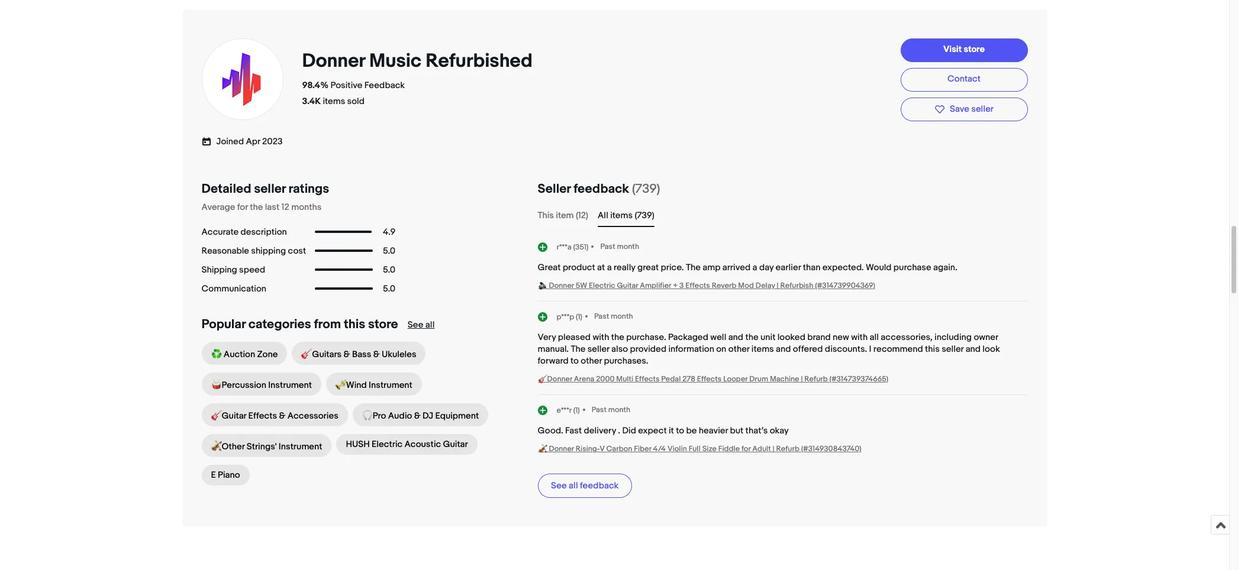 Task type: locate. For each thing, give the bounding box(es) containing it.
0 horizontal spatial store
[[368, 317, 398, 333]]

1 vertical spatial feedback
[[580, 481, 619, 492]]

(1) right e***r
[[573, 406, 580, 415]]

with
[[593, 332, 609, 343], [851, 332, 868, 343]]

1 horizontal spatial refurb
[[805, 375, 828, 384]]

🎺wind instrument link
[[326, 373, 422, 396]]

1 horizontal spatial guitar
[[617, 281, 638, 291]]

other
[[729, 344, 750, 355], [581, 356, 602, 367]]

1 vertical spatial past
[[594, 312, 609, 321]]

past month up .
[[592, 405, 631, 415]]

2 vertical spatial past month
[[592, 405, 631, 415]]

1 horizontal spatial see
[[551, 481, 567, 492]]

seller right save
[[972, 103, 994, 115]]

full
[[689, 445, 701, 454]]

past for with
[[594, 312, 609, 321]]

the
[[686, 262, 701, 274], [571, 344, 586, 355]]

♻️ auction zone
[[211, 349, 278, 361]]

this right from
[[344, 317, 365, 333]]

effects
[[686, 281, 710, 291], [635, 375, 660, 384], [697, 375, 722, 384], [248, 411, 277, 422]]

0 horizontal spatial for
[[237, 202, 248, 213]]

average for the last 12 months
[[202, 202, 322, 213]]

past month for .
[[592, 405, 631, 415]]

🎧pro audio & dj equipment link
[[353, 404, 488, 427]]

🔊 donner 5w electric guitar amplifier + 3 effects reverb mod delay | refurbish (#314739904369)
[[538, 281, 876, 291]]

2 horizontal spatial all
[[870, 332, 879, 343]]

refurbish
[[780, 281, 814, 291]]

adult
[[753, 445, 771, 454]]

past month for the
[[594, 312, 633, 321]]

0 horizontal spatial with
[[593, 332, 609, 343]]

& right bass
[[373, 349, 380, 361]]

1 vertical spatial (1)
[[573, 406, 580, 415]]

expected.
[[823, 262, 864, 274]]

the left 'last'
[[250, 202, 263, 213]]

donner right 🔊
[[549, 281, 574, 291]]

the up the also at the bottom
[[611, 332, 625, 343]]

0 vertical spatial past
[[601, 242, 615, 252]]

0 horizontal spatial and
[[728, 332, 744, 343]]

🎸guitars
[[302, 349, 342, 361]]

well
[[711, 332, 727, 343]]

| right the adult
[[773, 445, 775, 454]]

0 vertical spatial for
[[237, 202, 248, 213]]

(1) for pleased
[[576, 312, 583, 322]]

0 vertical spatial (1)
[[576, 312, 583, 322]]

4.9
[[383, 227, 396, 238]]

0 vertical spatial (739)
[[632, 182, 660, 197]]

store up ukuleles
[[368, 317, 398, 333]]

past month up really
[[601, 242, 639, 252]]

1 5.0 from the top
[[383, 245, 396, 257]]

0 horizontal spatial guitar
[[443, 439, 468, 451]]

forward
[[538, 356, 569, 367]]

1 horizontal spatial a
[[753, 262, 757, 274]]

tab list containing this item (12)
[[538, 209, 1028, 223]]

would
[[866, 262, 892, 274]]

1 horizontal spatial for
[[742, 445, 751, 454]]

0 vertical spatial donner
[[302, 50, 365, 73]]

1 a from the left
[[607, 262, 612, 274]]

+
[[673, 281, 678, 291]]

5.0 for speed
[[383, 264, 396, 276]]

0 vertical spatial month
[[617, 242, 639, 252]]

reverb
[[712, 281, 737, 291]]

earlier
[[776, 262, 801, 274]]

0 vertical spatial see
[[408, 320, 424, 331]]

0 horizontal spatial the
[[571, 344, 586, 355]]

| right machine
[[801, 375, 803, 384]]

1 horizontal spatial all
[[569, 481, 578, 492]]

items right all
[[610, 210, 633, 222]]

sold
[[347, 96, 365, 107]]

accurate description
[[202, 227, 287, 238]]

pedal
[[661, 375, 681, 384]]

| right delay
[[777, 281, 779, 291]]

0 horizontal spatial |
[[773, 445, 775, 454]]

positive
[[331, 80, 363, 91]]

effects right 278
[[697, 375, 722, 384]]

items down positive
[[323, 96, 345, 107]]

instrument down ukuleles
[[369, 380, 412, 391]]

2 vertical spatial |
[[773, 445, 775, 454]]

shipping
[[202, 264, 237, 276]]

feedback down v
[[580, 481, 619, 492]]

1 vertical spatial all
[[870, 332, 879, 343]]

tab list
[[538, 209, 1028, 223]]

all items (739)
[[598, 210, 655, 222]]

and down looked
[[776, 344, 791, 355]]

seller
[[972, 103, 994, 115], [254, 182, 286, 197], [588, 344, 610, 355], [942, 344, 964, 355]]

pleased
[[558, 332, 591, 343]]

items down unit
[[752, 344, 774, 355]]

mod
[[738, 281, 754, 291]]

0 vertical spatial the
[[686, 262, 701, 274]]

🥁percussion instrument link
[[202, 373, 321, 396]]

amp
[[703, 262, 721, 274]]

other right 'on'
[[729, 344, 750, 355]]

past month up the also at the bottom
[[594, 312, 633, 321]]

for right "average"
[[237, 202, 248, 213]]

guitar down really
[[617, 281, 638, 291]]

1 horizontal spatial the
[[686, 262, 701, 274]]

the inside the very pleased with the purchase. packaged well and the unit looked brand new with all accessories, including owner manual. the seller also provided information on other items and offered discounts. i recommend this seller and look forward to other purchases.
[[571, 344, 586, 355]]

1 horizontal spatial store
[[964, 44, 985, 55]]

guitar down equipment
[[443, 439, 468, 451]]

month up really
[[617, 242, 639, 252]]

past up delivery
[[592, 405, 607, 415]]

0 vertical spatial items
[[323, 96, 345, 107]]

1 with from the left
[[593, 332, 609, 343]]

with right "pleased"
[[593, 332, 609, 343]]

categories
[[249, 317, 311, 333]]

1 horizontal spatial this
[[925, 344, 940, 355]]

this inside the very pleased with the purchase. packaged well and the unit looked brand new with all accessories, including owner manual. the seller also provided information on other items and offered discounts. i recommend this seller and look forward to other purchases.
[[925, 344, 940, 355]]

all for see all
[[426, 320, 435, 331]]

to
[[571, 356, 579, 367], [676, 426, 684, 437]]

to inside the very pleased with the purchase. packaged well and the unit looked brand new with all accessories, including owner manual. the seller also provided information on other items and offered discounts. i recommend this seller and look forward to other purchases.
[[571, 356, 579, 367]]

month up .
[[608, 405, 631, 415]]

this
[[344, 317, 365, 333], [925, 344, 940, 355]]

2 vertical spatial 5.0
[[383, 283, 396, 295]]

🔊 donner 5w electric guitar amplifier + 3 effects reverb mod delay | refurbish (#314739904369) link
[[538, 281, 876, 291]]

feedback up all
[[574, 182, 629, 197]]

2 vertical spatial items
[[752, 344, 774, 355]]

past right p***p (1)
[[594, 312, 609, 321]]

0 horizontal spatial electric
[[372, 439, 403, 451]]

manual.
[[538, 344, 569, 355]]

refurb down offered on the bottom right
[[805, 375, 828, 384]]

2 vertical spatial all
[[569, 481, 578, 492]]

2 horizontal spatial and
[[966, 344, 981, 355]]

2 vertical spatial past
[[592, 405, 607, 415]]

see all
[[408, 320, 435, 331]]

and down owner
[[966, 344, 981, 355]]

see down good.
[[551, 481, 567, 492]]

other up the arena
[[581, 356, 602, 367]]

electric down at
[[589, 281, 615, 291]]

2 5.0 from the top
[[383, 264, 396, 276]]

🎸guitar effects & accessories
[[211, 411, 338, 422]]

5.0 for shipping
[[383, 245, 396, 257]]

the left unit
[[746, 332, 759, 343]]

to right the it
[[676, 426, 684, 437]]

items inside 98.4% positive feedback 3.4k items sold
[[323, 96, 345, 107]]

1 horizontal spatial other
[[729, 344, 750, 355]]

1 vertical spatial the
[[571, 344, 586, 355]]

feedback
[[574, 182, 629, 197], [580, 481, 619, 492]]

and right well
[[728, 332, 744, 343]]

(1) right p***p
[[576, 312, 583, 322]]

seller up 'last'
[[254, 182, 286, 197]]

0 horizontal spatial this
[[344, 317, 365, 333]]

donner music refurbished
[[302, 50, 533, 73]]

instrument up 🎸guitar effects & accessories link
[[268, 380, 312, 391]]

electric right hush
[[372, 439, 403, 451]]

past month for a
[[601, 242, 639, 252]]

month for purchase.
[[611, 312, 633, 321]]

past for delivery
[[592, 405, 607, 415]]

1 horizontal spatial and
[[776, 344, 791, 355]]

refurbished
[[426, 50, 533, 73]]

really
[[614, 262, 636, 274]]

than
[[803, 262, 821, 274]]

1 vertical spatial month
[[611, 312, 633, 321]]

0 horizontal spatial all
[[426, 320, 435, 331]]

(739) right all
[[635, 210, 655, 222]]

2 vertical spatial month
[[608, 405, 631, 415]]

🎸donner arena 2000 multi effects pedal 278 effects looper drum machine | refurb (#314739374665)
[[538, 375, 889, 384]]

including
[[935, 332, 972, 343]]

arena
[[574, 375, 594, 384]]

🎻other strings' instrument
[[211, 442, 322, 453]]

this down including
[[925, 344, 940, 355]]

heavier
[[699, 426, 728, 437]]

2 a from the left
[[753, 262, 757, 274]]

(739) up all items (739)
[[632, 182, 660, 197]]

1 vertical spatial (739)
[[635, 210, 655, 222]]

a right at
[[607, 262, 612, 274]]

apr
[[246, 136, 260, 147]]

recommend
[[874, 344, 923, 355]]

0 vertical spatial all
[[426, 320, 435, 331]]

🎻
[[538, 445, 547, 454]]

1 horizontal spatial electric
[[589, 281, 615, 291]]

1 horizontal spatial to
[[676, 426, 684, 437]]

the left amp
[[686, 262, 701, 274]]

a left day
[[753, 262, 757, 274]]

the
[[250, 202, 263, 213], [611, 332, 625, 343], [746, 332, 759, 343]]

donner right 🎻
[[549, 445, 574, 454]]

donner up positive
[[302, 50, 365, 73]]

& left dj
[[414, 411, 421, 422]]

& left the accessories
[[279, 411, 286, 422]]

refurb down okay
[[776, 445, 800, 454]]

(739) for seller feedback (739)
[[632, 182, 660, 197]]

1 vertical spatial donner
[[549, 281, 574, 291]]

see up ukuleles
[[408, 320, 424, 331]]

the down "pleased"
[[571, 344, 586, 355]]

on
[[716, 344, 727, 355]]

text__icon wrapper image
[[202, 135, 216, 147]]

0 vertical spatial to
[[571, 356, 579, 367]]

e***r
[[557, 406, 572, 415]]

save seller button
[[901, 97, 1028, 121]]

1 vertical spatial 5.0
[[383, 264, 396, 276]]

fast
[[565, 426, 582, 437]]

1 vertical spatial other
[[581, 356, 602, 367]]

2 horizontal spatial items
[[752, 344, 774, 355]]

0 horizontal spatial a
[[607, 262, 612, 274]]

feedback
[[365, 80, 405, 91]]

strings'
[[247, 442, 277, 453]]

(1) for fast
[[573, 406, 580, 415]]

0 vertical spatial past month
[[601, 242, 639, 252]]

effects right the multi
[[635, 375, 660, 384]]

month up purchase.
[[611, 312, 633, 321]]

0 horizontal spatial items
[[323, 96, 345, 107]]

0 horizontal spatial see
[[408, 320, 424, 331]]

month for did
[[608, 405, 631, 415]]

1 vertical spatial this
[[925, 344, 940, 355]]

1 vertical spatial |
[[801, 375, 803, 384]]

months
[[291, 202, 322, 213]]

1 vertical spatial see
[[551, 481, 567, 492]]

for left the adult
[[742, 445, 751, 454]]

with up discounts.
[[851, 332, 868, 343]]

p***p
[[557, 312, 574, 322]]

very
[[538, 332, 556, 343]]

all
[[426, 320, 435, 331], [870, 332, 879, 343], [569, 481, 578, 492]]

1 horizontal spatial items
[[610, 210, 633, 222]]

2000
[[596, 375, 615, 384]]

effects right 3
[[686, 281, 710, 291]]

0 vertical spatial 5.0
[[383, 245, 396, 257]]

1 vertical spatial for
[[742, 445, 751, 454]]

1 horizontal spatial with
[[851, 332, 868, 343]]

past up at
[[601, 242, 615, 252]]

0 horizontal spatial refurb
[[776, 445, 800, 454]]

2 vertical spatial donner
[[549, 445, 574, 454]]

0 horizontal spatial other
[[581, 356, 602, 367]]

month for really
[[617, 242, 639, 252]]

amplifier
[[640, 281, 671, 291]]

very pleased with the purchase. packaged well and the unit looked brand new with all accessories, including owner manual. the seller also provided information on other items and offered discounts. i recommend this seller and look forward to other purchases.
[[538, 332, 1000, 367]]

all
[[598, 210, 608, 222]]

items
[[323, 96, 345, 107], [610, 210, 633, 222], [752, 344, 774, 355]]

0 horizontal spatial to
[[571, 356, 579, 367]]

1 vertical spatial guitar
[[443, 439, 468, 451]]

to up the arena
[[571, 356, 579, 367]]

0 vertical spatial feedback
[[574, 182, 629, 197]]

(1)
[[576, 312, 583, 322], [573, 406, 580, 415]]

r***a (351)
[[557, 243, 589, 252]]

accessories
[[288, 411, 338, 422]]

1 horizontal spatial |
[[777, 281, 779, 291]]

0 vertical spatial this
[[344, 317, 365, 333]]

(739) for all items (739)
[[635, 210, 655, 222]]

5w
[[576, 281, 587, 291]]

store right 'visit' at the top right
[[964, 44, 985, 55]]

from
[[314, 317, 341, 333]]

1 vertical spatial past month
[[594, 312, 633, 321]]

at
[[597, 262, 605, 274]]



Task type: vqa. For each thing, say whether or not it's contained in the screenshot.
the topmost PAST MONTH
yes



Task type: describe. For each thing, give the bounding box(es) containing it.
popular categories from this store
[[202, 317, 398, 333]]

1 vertical spatial electric
[[372, 439, 403, 451]]

day
[[759, 262, 774, 274]]

drum
[[750, 375, 768, 384]]

donner for great
[[549, 281, 574, 291]]

1 vertical spatial refurb
[[776, 445, 800, 454]]

(351)
[[573, 243, 589, 252]]

price.
[[661, 262, 684, 274]]

🎻 donner rising-v carbon fiber 4/4 violin full size fiddle for adult | refurb (#314930843740) link
[[538, 445, 862, 454]]

shipping speed
[[202, 264, 265, 276]]

see for see all feedback
[[551, 481, 567, 492]]

hush electric acoustic guitar link
[[337, 435, 478, 455]]

purchase
[[894, 262, 932, 274]]

contact link
[[901, 68, 1028, 92]]

instrument for 🥁percussion instrument
[[268, 380, 312, 391]]

arrived
[[723, 262, 751, 274]]

0 vertical spatial electric
[[589, 281, 615, 291]]

e piano
[[211, 470, 240, 481]]

that's
[[746, 426, 768, 437]]

carbon
[[606, 445, 632, 454]]

🎸guitars & bass & ukuleles
[[302, 349, 416, 361]]

expect
[[638, 426, 667, 437]]

item
[[556, 210, 574, 222]]

🎻other
[[211, 442, 245, 453]]

accessories,
[[881, 332, 933, 343]]

reasonable shipping cost
[[202, 245, 306, 257]]

again.
[[934, 262, 958, 274]]

🥁percussion instrument
[[211, 380, 312, 391]]

0 vertical spatial guitar
[[617, 281, 638, 291]]

purchase.
[[626, 332, 666, 343]]

.
[[618, 426, 620, 437]]

joined
[[216, 136, 244, 147]]

hush electric acoustic guitar
[[346, 439, 468, 451]]

fiber
[[634, 445, 652, 454]]

equipment
[[435, 411, 479, 422]]

0 vertical spatial other
[[729, 344, 750, 355]]

i
[[869, 344, 872, 355]]

instrument down the accessories
[[279, 442, 322, 453]]

reasonable
[[202, 245, 249, 257]]

popular
[[202, 317, 246, 333]]

joined apr 2023
[[216, 136, 283, 147]]

see all feedback
[[551, 481, 619, 492]]

1 horizontal spatial the
[[611, 332, 625, 343]]

1 vertical spatial to
[[676, 426, 684, 437]]

seller left the also at the bottom
[[588, 344, 610, 355]]

2 horizontal spatial the
[[746, 332, 759, 343]]

0 horizontal spatial the
[[250, 202, 263, 213]]

visit
[[944, 44, 962, 55]]

p***p (1)
[[557, 312, 583, 322]]

rising-
[[576, 445, 600, 454]]

owner
[[974, 332, 998, 343]]

🎧pro audio & dj equipment
[[362, 411, 479, 422]]

discounts.
[[825, 344, 867, 355]]

zone
[[257, 349, 278, 361]]

0 vertical spatial |
[[777, 281, 779, 291]]

3
[[680, 281, 684, 291]]

278
[[683, 375, 695, 384]]

🎺wind instrument
[[336, 380, 412, 391]]

save
[[950, 103, 970, 115]]

brand
[[808, 332, 831, 343]]

visit store link
[[901, 38, 1028, 62]]

detailed
[[202, 182, 251, 197]]

2 with from the left
[[851, 332, 868, 343]]

past for at
[[601, 242, 615, 252]]

🎸guitar effects & accessories link
[[202, 404, 348, 427]]

1 vertical spatial items
[[610, 210, 633, 222]]

this
[[538, 210, 554, 222]]

information
[[669, 344, 714, 355]]

multi
[[616, 375, 633, 384]]

good.
[[538, 426, 563, 437]]

donner music refurbished image
[[201, 38, 284, 121]]

great product at a really great price. the amp arrived a day earlier than expected. would purchase again.
[[538, 262, 958, 274]]

3 5.0 from the top
[[383, 283, 396, 295]]

violin
[[668, 445, 687, 454]]

see all link
[[408, 320, 435, 331]]

effects up 🎻other strings' instrument link at the left bottom of the page
[[248, 411, 277, 422]]

product
[[563, 262, 595, 274]]

this item (12)
[[538, 210, 588, 222]]

♻️
[[211, 349, 222, 361]]

all for see all feedback
[[569, 481, 578, 492]]

see for see all
[[408, 320, 424, 331]]

0 vertical spatial refurb
[[805, 375, 828, 384]]

unit
[[761, 332, 776, 343]]

seller
[[538, 182, 571, 197]]

(12)
[[576, 210, 588, 222]]

great
[[637, 262, 659, 274]]

but
[[730, 426, 744, 437]]

seller inside save seller button
[[972, 103, 994, 115]]

98.4%
[[302, 80, 329, 91]]

dj
[[423, 411, 433, 422]]

guitar inside hush electric acoustic guitar link
[[443, 439, 468, 451]]

0 vertical spatial store
[[964, 44, 985, 55]]

& left bass
[[344, 349, 350, 361]]

see all feedback link
[[538, 474, 632, 499]]

save seller
[[950, 103, 994, 115]]

donner for good.
[[549, 445, 574, 454]]

ratings
[[289, 182, 329, 197]]

acoustic
[[405, 439, 441, 451]]

accurate
[[202, 227, 239, 238]]

good. fast delivery . did expect it to be heavier but that's okay
[[538, 426, 789, 437]]

1 vertical spatial store
[[368, 317, 398, 333]]

items inside the very pleased with the purchase. packaged well and the unit looked brand new with all accessories, including owner manual. the seller also provided information on other items and offered discounts. i recommend this seller and look forward to other purchases.
[[752, 344, 774, 355]]

♻️ auction zone link
[[202, 342, 287, 365]]

2 horizontal spatial |
[[801, 375, 803, 384]]

delivery
[[584, 426, 616, 437]]

new
[[833, 332, 849, 343]]

instrument for 🎺wind instrument
[[369, 380, 412, 391]]

hush
[[346, 439, 370, 451]]

seller down including
[[942, 344, 964, 355]]

purchases.
[[604, 356, 649, 367]]

🎻 donner rising-v carbon fiber 4/4 violin full size fiddle for adult | refurb (#314930843740)
[[538, 445, 862, 454]]

e
[[211, 470, 216, 481]]

all inside the very pleased with the purchase. packaged well and the unit looked brand new with all accessories, including owner manual. the seller also provided information on other items and offered discounts. i recommend this seller and look forward to other purchases.
[[870, 332, 879, 343]]

auction
[[224, 349, 255, 361]]



